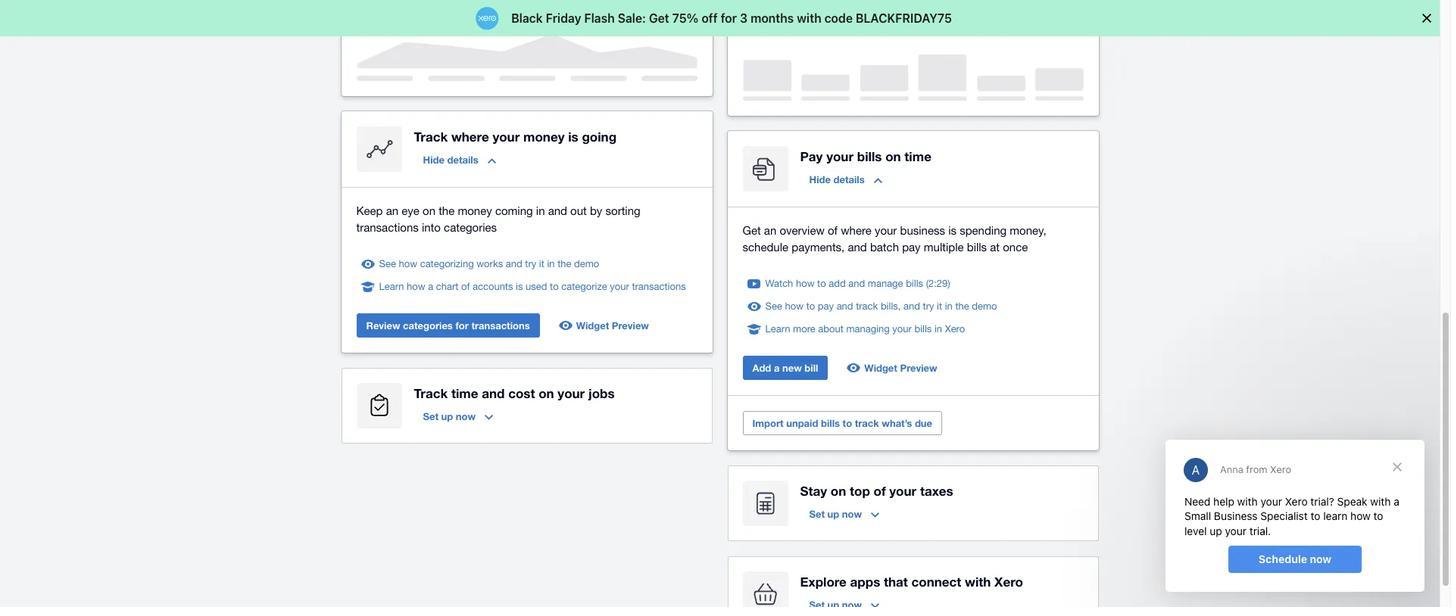 Task type: describe. For each thing, give the bounding box(es) containing it.
an for track
[[386, 205, 399, 217]]

jobs
[[589, 386, 615, 401]]

works
[[477, 258, 503, 270]]

more
[[793, 323, 816, 335]]

preview for transactions
[[612, 320, 649, 332]]

2 horizontal spatial transactions
[[632, 281, 686, 292]]

import for import unpaid invoices to track what's due
[[753, 6, 784, 18]]

multiple
[[924, 241, 964, 254]]

set up now button for time
[[414, 405, 502, 429]]

top
[[850, 483, 870, 499]]

spending
[[960, 224, 1007, 237]]

unpaid for invoices
[[786, 6, 818, 18]]

widget preview button for add a new bill
[[840, 356, 947, 380]]

0 vertical spatial is
[[568, 129, 579, 145]]

for
[[456, 320, 469, 332]]

into
[[422, 221, 441, 234]]

pay inside get an overview of where your business is spending money, schedule payments, and batch pay multiple bills at once
[[902, 241, 921, 254]]

manage
[[868, 278, 903, 289]]

to up more
[[806, 301, 815, 312]]

at
[[990, 241, 1000, 254]]

an for pay
[[764, 224, 777, 237]]

categories inside keep an eye on the money coming in and out by sorting transactions into categories
[[444, 221, 497, 234]]

add
[[753, 362, 771, 374]]

review
[[366, 320, 400, 332]]

0 vertical spatial demo
[[574, 258, 599, 270]]

the inside see how categorizing works and try it in the demo link
[[558, 258, 572, 270]]

up for time
[[441, 411, 453, 423]]

hide details for your
[[809, 173, 865, 186]]

keep
[[356, 205, 383, 217]]

and left cost
[[482, 386, 505, 401]]

now for on
[[842, 508, 862, 520]]

track for bills
[[855, 417, 879, 429]]

once
[[1003, 241, 1028, 254]]

by
[[590, 205, 602, 217]]

with
[[965, 574, 991, 590]]

watch how to add and manage bills (2:29)
[[765, 278, 950, 289]]

and inside get an overview of where your business is spending money, schedule payments, and batch pay multiple bills at once
[[848, 241, 867, 254]]

0 vertical spatial dialog
[[0, 0, 1451, 36]]

bills inside get an overview of where your business is spending money, schedule payments, and batch pay multiple bills at once
[[967, 241, 987, 254]]

your right categorize
[[610, 281, 629, 292]]

bill
[[805, 362, 818, 374]]

bills inside button
[[821, 417, 840, 429]]

coming
[[495, 205, 533, 217]]

learn how a chart of accounts is used to categorize your transactions
[[379, 281, 686, 292]]

1 horizontal spatial it
[[937, 301, 942, 312]]

of for get
[[828, 224, 838, 237]]

the inside keep an eye on the money coming in and out by sorting transactions into categories
[[439, 205, 455, 217]]

0 horizontal spatial try
[[525, 258, 536, 270]]

import unpaid invoices to track what's due
[[753, 6, 952, 18]]

cost
[[508, 386, 535, 401]]

2 vertical spatial is
[[516, 281, 523, 292]]

business
[[900, 224, 945, 237]]

explore
[[800, 574, 847, 590]]

track time and cost on your jobs
[[414, 386, 615, 401]]

up for on
[[828, 508, 839, 520]]

and inside see how categorizing works and try it in the demo link
[[506, 258, 522, 270]]

1 vertical spatial dialog
[[1166, 440, 1425, 592]]

1 vertical spatial time
[[451, 386, 478, 401]]

get
[[743, 224, 761, 237]]

your inside get an overview of where your business is spending money, schedule payments, and batch pay multiple bills at once
[[875, 224, 897, 237]]

in inside keep an eye on the money coming in and out by sorting transactions into categories
[[536, 205, 545, 217]]

bills left (2:29) on the right of page
[[906, 278, 923, 289]]

get an overview of where your business is spending money, schedule payments, and batch pay multiple bills at once
[[743, 224, 1047, 254]]

learn more about managing your bills in xero link
[[765, 322, 965, 337]]

see how to pay and track bills, and try it in the demo link
[[765, 299, 997, 314]]

unpaid for bills
[[786, 417, 818, 429]]

(2:29)
[[926, 278, 950, 289]]

track money icon image
[[356, 127, 402, 172]]

watch
[[765, 278, 793, 289]]

bills down the see how to pay and track bills, and try it in the demo link
[[915, 323, 932, 335]]

hide details button for where
[[414, 148, 505, 172]]

a inside button
[[774, 362, 780, 374]]

1 vertical spatial demo
[[972, 301, 997, 312]]

import for import unpaid bills to track what's due
[[753, 417, 784, 429]]

how for learn how a chart of accounts is used to categorize your transactions
[[407, 281, 425, 292]]

connect
[[912, 574, 962, 590]]

categories inside review categories for transactions button
[[403, 320, 453, 332]]

invoices preview bar graph image
[[743, 55, 1084, 101]]

sorting
[[606, 205, 641, 217]]

and right bills, on the right
[[904, 301, 920, 312]]

your left jobs
[[558, 386, 585, 401]]

1 horizontal spatial xero
[[995, 574, 1023, 590]]

transactions inside keep an eye on the money coming in and out by sorting transactions into categories
[[356, 221, 419, 234]]

hide details for where
[[423, 154, 478, 166]]

batch
[[870, 241, 899, 254]]

used
[[526, 281, 547, 292]]

track for track where your money is going
[[414, 129, 448, 145]]

learn for learn how a chart of accounts is used to categorize your transactions
[[379, 281, 404, 292]]

import unpaid invoices to track what's due button
[[743, 0, 962, 24]]

see how categorizing works and try it in the demo link
[[379, 257, 599, 272]]

set up now for time
[[423, 411, 476, 423]]

is inside get an overview of where your business is spending money, schedule payments, and batch pay multiple bills at once
[[949, 224, 957, 237]]

invoices
[[821, 6, 860, 18]]

managing
[[846, 323, 890, 335]]

0 vertical spatial money
[[523, 129, 565, 145]]

widget for review categories for transactions
[[576, 320, 609, 332]]

0 horizontal spatial xero
[[945, 323, 965, 335]]

watch how to add and manage bills (2:29) link
[[765, 276, 950, 292]]

bills right pay on the top of the page
[[857, 148, 882, 164]]

payments,
[[792, 241, 845, 254]]

how for see how to pay and track bills, and try it in the demo
[[785, 301, 804, 312]]

track for invoices
[[875, 6, 899, 18]]

set up now for on
[[809, 508, 862, 520]]

eye
[[402, 205, 420, 217]]



Task type: vqa. For each thing, say whether or not it's contained in the screenshot.
leftmost Vehicles
no



Task type: locate. For each thing, give the bounding box(es) containing it.
1 import from the top
[[753, 6, 784, 18]]

to inside button
[[843, 417, 852, 429]]

where
[[451, 129, 489, 145], [841, 224, 872, 237]]

learn how a chart of accounts is used to categorize your transactions link
[[379, 280, 686, 295]]

in
[[536, 205, 545, 217], [547, 258, 555, 270], [945, 301, 953, 312], [935, 323, 942, 335]]

is left going
[[568, 129, 579, 145]]

set for stay
[[809, 508, 825, 520]]

due for import unpaid bills to track what's due
[[915, 417, 933, 429]]

1 vertical spatial track
[[856, 301, 878, 312]]

1 vertical spatial up
[[828, 508, 839, 520]]

and left the batch on the right top of the page
[[848, 241, 867, 254]]

try
[[525, 258, 536, 270], [923, 301, 934, 312]]

widget preview down managing
[[865, 362, 938, 374]]

widget preview button down managing
[[840, 356, 947, 380]]

how for watch how to add and manage bills (2:29)
[[796, 278, 815, 289]]

it up used
[[539, 258, 545, 270]]

add
[[829, 278, 846, 289]]

what's for import unpaid invoices to track what's due
[[902, 6, 932, 18]]

taxes icon image
[[743, 481, 788, 526]]

1 vertical spatial hide details
[[809, 173, 865, 186]]

hide details button for your
[[800, 167, 891, 192]]

import inside button
[[753, 6, 784, 18]]

2 vertical spatial the
[[955, 301, 969, 312]]

bills,
[[881, 301, 901, 312]]

how for see how categorizing works and try it in the demo
[[399, 258, 417, 270]]

review categories for transactions
[[366, 320, 530, 332]]

and right works
[[506, 258, 522, 270]]

money left going
[[523, 129, 565, 145]]

transactions right categorize
[[632, 281, 686, 292]]

0 horizontal spatial a
[[428, 281, 433, 292]]

0 horizontal spatial up
[[441, 411, 453, 423]]

1 horizontal spatial see
[[765, 301, 782, 312]]

now down the top
[[842, 508, 862, 520]]

1 horizontal spatial transactions
[[471, 320, 530, 332]]

0 vertical spatial widget
[[576, 320, 609, 332]]

pay down business at top right
[[902, 241, 921, 254]]

of
[[828, 224, 838, 237], [461, 281, 470, 292], [874, 483, 886, 499]]

what's inside import unpaid bills to track what's due button
[[882, 417, 912, 429]]

keep an eye on the money coming in and out by sorting transactions into categories
[[356, 205, 641, 234]]

1 horizontal spatial preview
[[900, 362, 938, 374]]

bills down spending
[[967, 241, 987, 254]]

0 vertical spatial a
[[428, 281, 433, 292]]

0 vertical spatial up
[[441, 411, 453, 423]]

widget preview button down categorize
[[552, 314, 658, 338]]

and right 'add'
[[849, 278, 865, 289]]

hide details down track where your money is going
[[423, 154, 478, 166]]

1 horizontal spatial try
[[923, 301, 934, 312]]

and inside keep an eye on the money coming in and out by sorting transactions into categories
[[548, 205, 567, 217]]

2 import from the top
[[753, 417, 784, 429]]

out
[[570, 205, 587, 217]]

categorize
[[562, 281, 607, 292]]

0 horizontal spatial set
[[423, 411, 439, 423]]

0 vertical spatial the
[[439, 205, 455, 217]]

1 horizontal spatial learn
[[765, 323, 790, 335]]

what's
[[902, 6, 932, 18], [882, 417, 912, 429]]

pay
[[902, 241, 921, 254], [818, 301, 834, 312]]

0 horizontal spatial of
[[461, 281, 470, 292]]

categories right into
[[444, 221, 497, 234]]

details for where
[[447, 154, 478, 166]]

hide for pay
[[809, 173, 831, 186]]

stay on top of your taxes
[[800, 483, 953, 499]]

track right track money icon
[[414, 129, 448, 145]]

due up taxes
[[915, 417, 933, 429]]

0 horizontal spatial money
[[458, 205, 492, 217]]

1 horizontal spatial set
[[809, 508, 825, 520]]

pay inside the see how to pay and track bills, and try it in the demo link
[[818, 301, 834, 312]]

1 vertical spatial set up now button
[[800, 502, 889, 526]]

hide details button
[[414, 148, 505, 172], [800, 167, 891, 192]]

new
[[782, 362, 802, 374]]

track
[[414, 129, 448, 145], [414, 386, 448, 401]]

1 horizontal spatial widget
[[865, 362, 898, 374]]

1 horizontal spatial up
[[828, 508, 839, 520]]

track up the top
[[855, 417, 879, 429]]

1 horizontal spatial hide
[[809, 173, 831, 186]]

0 vertical spatial due
[[935, 6, 952, 18]]

categorizing
[[420, 258, 474, 270]]

hide for track
[[423, 154, 445, 166]]

import inside button
[[753, 417, 784, 429]]

an up schedule
[[764, 224, 777, 237]]

of right the top
[[874, 483, 886, 499]]

due inside button
[[915, 417, 933, 429]]

to inside button
[[862, 6, 872, 18]]

1 vertical spatial categories
[[403, 320, 453, 332]]

hide details button down track where your money is going
[[414, 148, 505, 172]]

0 horizontal spatial hide
[[423, 154, 445, 166]]

time left cost
[[451, 386, 478, 401]]

0 vertical spatial hide
[[423, 154, 445, 166]]

hide right track money icon
[[423, 154, 445, 166]]

what's for import unpaid bills to track what's due
[[882, 417, 912, 429]]

transactions down keep
[[356, 221, 419, 234]]

is up "multiple"
[[949, 224, 957, 237]]

0 vertical spatial preview
[[612, 320, 649, 332]]

widget preview for review categories for transactions
[[576, 320, 649, 332]]

1 vertical spatial a
[[774, 362, 780, 374]]

an inside keep an eye on the money coming in and out by sorting transactions into categories
[[386, 205, 399, 217]]

0 vertical spatial set up now
[[423, 411, 476, 423]]

to right invoices
[[862, 6, 872, 18]]

xero down (2:29) on the right of page
[[945, 323, 965, 335]]

0 horizontal spatial where
[[451, 129, 489, 145]]

1 vertical spatial widget preview
[[865, 362, 938, 374]]

1 horizontal spatial where
[[841, 224, 872, 237]]

details for your
[[834, 173, 865, 186]]

learn for learn more about managing your bills in xero
[[765, 323, 790, 335]]

0 vertical spatial xero
[[945, 323, 965, 335]]

import unpaid bills to track what's due
[[753, 417, 933, 429]]

overview
[[780, 224, 825, 237]]

widget for add a new bill
[[865, 362, 898, 374]]

0 horizontal spatial transactions
[[356, 221, 419, 234]]

projects icon image
[[356, 383, 402, 429]]

apps
[[850, 574, 880, 590]]

0 vertical spatial an
[[386, 205, 399, 217]]

1 vertical spatial an
[[764, 224, 777, 237]]

money inside keep an eye on the money coming in and out by sorting transactions into categories
[[458, 205, 492, 217]]

of inside get an overview of where your business is spending money, schedule payments, and batch pay multiple bills at once
[[828, 224, 838, 237]]

dialog
[[0, 0, 1451, 36], [1166, 440, 1425, 592]]

your up coming
[[493, 129, 520, 145]]

a right add
[[774, 362, 780, 374]]

the up into
[[439, 205, 455, 217]]

how left categorizing
[[399, 258, 417, 270]]

what's up stay on top of your taxes
[[882, 417, 912, 429]]

the inside the see how to pay and track bills, and try it in the demo link
[[955, 301, 969, 312]]

1 vertical spatial set
[[809, 508, 825, 520]]

your left taxes
[[889, 483, 917, 499]]

import
[[753, 6, 784, 18], [753, 417, 784, 429]]

time
[[905, 148, 932, 164], [451, 386, 478, 401]]

money,
[[1010, 224, 1047, 237]]

unpaid left invoices
[[786, 6, 818, 18]]

set up now button down track time and cost on your jobs at bottom left
[[414, 405, 502, 429]]

track right projects icon on the left of the page
[[414, 386, 448, 401]]

widget preview down categorize
[[576, 320, 649, 332]]

widget down managing
[[865, 362, 898, 374]]

2 track from the top
[[414, 386, 448, 401]]

see for see how categorizing works and try it in the demo
[[379, 258, 396, 270]]

unpaid
[[786, 6, 818, 18], [786, 417, 818, 429]]

track right invoices
[[875, 6, 899, 18]]

pay up about
[[818, 301, 834, 312]]

track where your money is going
[[414, 129, 617, 145]]

about
[[818, 323, 844, 335]]

0 vertical spatial categories
[[444, 221, 497, 234]]

details down track where your money is going
[[447, 154, 478, 166]]

hide details down pay on the top of the page
[[809, 173, 865, 186]]

0 horizontal spatial set up now button
[[414, 405, 502, 429]]

1 horizontal spatial a
[[774, 362, 780, 374]]

1 vertical spatial unpaid
[[786, 417, 818, 429]]

import down add
[[753, 417, 784, 429]]

1 vertical spatial xero
[[995, 574, 1023, 590]]

set up now button down the top
[[800, 502, 889, 526]]

an
[[386, 205, 399, 217], [764, 224, 777, 237]]

and
[[548, 205, 567, 217], [848, 241, 867, 254], [506, 258, 522, 270], [849, 278, 865, 289], [837, 301, 853, 312], [904, 301, 920, 312], [482, 386, 505, 401]]

1 horizontal spatial money
[[523, 129, 565, 145]]

1 horizontal spatial hide details
[[809, 173, 865, 186]]

to up the top
[[843, 417, 852, 429]]

add a new bill button
[[743, 356, 828, 380]]

1 vertical spatial hide
[[809, 173, 831, 186]]

what's inside import unpaid invoices to track what's due button
[[902, 6, 932, 18]]

stay
[[800, 483, 827, 499]]

set up now button for on
[[800, 502, 889, 526]]

and left 'out'
[[548, 205, 567, 217]]

time up business at top right
[[905, 148, 932, 164]]

what's up invoices preview bar graph image
[[902, 6, 932, 18]]

your right pay on the top of the page
[[827, 148, 854, 164]]

widget preview for add a new bill
[[865, 362, 938, 374]]

see how categorizing works and try it in the demo
[[379, 258, 599, 270]]

1 vertical spatial widget preview button
[[840, 356, 947, 380]]

the up categorize
[[558, 258, 572, 270]]

1 vertical spatial the
[[558, 258, 572, 270]]

an inside get an overview of where your business is spending money, schedule payments, and batch pay multiple bills at once
[[764, 224, 777, 237]]

see
[[379, 258, 396, 270], [765, 301, 782, 312]]

0 horizontal spatial preview
[[612, 320, 649, 332]]

up right projects icon on the left of the page
[[441, 411, 453, 423]]

to right used
[[550, 281, 559, 292]]

0 vertical spatial widget preview
[[576, 320, 649, 332]]

set down 'stay'
[[809, 508, 825, 520]]

demo down the "at"
[[972, 301, 997, 312]]

taxes
[[920, 483, 953, 499]]

money
[[523, 129, 565, 145], [458, 205, 492, 217]]

1 horizontal spatial pay
[[902, 241, 921, 254]]

track inside import unpaid bills to track what's due button
[[855, 417, 879, 429]]

2 vertical spatial transactions
[[471, 320, 530, 332]]

categories left for
[[403, 320, 453, 332]]

0 horizontal spatial set up now
[[423, 411, 476, 423]]

see for see how to pay and track bills, and try it in the demo
[[765, 301, 782, 312]]

that
[[884, 574, 908, 590]]

preview for bill
[[900, 362, 938, 374]]

details down pay your bills on time
[[834, 173, 865, 186]]

review categories for transactions button
[[356, 314, 540, 338]]

0 vertical spatial pay
[[902, 241, 921, 254]]

pay
[[800, 148, 823, 164]]

learn up the review
[[379, 281, 404, 292]]

explore apps that connect with xero
[[800, 574, 1023, 590]]

1 horizontal spatial details
[[834, 173, 865, 186]]

1 vertical spatial track
[[414, 386, 448, 401]]

where inside get an overview of where your business is spending money, schedule payments, and batch pay multiple bills at once
[[841, 224, 872, 237]]

now for time
[[456, 411, 476, 423]]

set right projects icon on the left of the page
[[423, 411, 439, 423]]

your down bills, on the right
[[893, 323, 912, 335]]

see down keep
[[379, 258, 396, 270]]

0 vertical spatial time
[[905, 148, 932, 164]]

1 vertical spatial learn
[[765, 323, 790, 335]]

on inside keep an eye on the money coming in and out by sorting transactions into categories
[[423, 205, 436, 217]]

0 horizontal spatial is
[[516, 281, 523, 292]]

it down (2:29) on the right of page
[[937, 301, 942, 312]]

banking preview line graph image
[[356, 35, 697, 81]]

add-ons icon image
[[743, 572, 788, 608]]

demo
[[574, 258, 599, 270], [972, 301, 997, 312]]

how left chart
[[407, 281, 425, 292]]

0 horizontal spatial demo
[[574, 258, 599, 270]]

1 horizontal spatial is
[[568, 129, 579, 145]]

1 track from the top
[[414, 129, 448, 145]]

to left 'add'
[[817, 278, 826, 289]]

1 horizontal spatial set up now button
[[800, 502, 889, 526]]

1 vertical spatial transactions
[[632, 281, 686, 292]]

widget down categorize
[[576, 320, 609, 332]]

up down stay on top of your taxes
[[828, 508, 839, 520]]

bills up 'stay'
[[821, 417, 840, 429]]

2 unpaid from the top
[[786, 417, 818, 429]]

1 vertical spatial where
[[841, 224, 872, 237]]

hide details button down pay your bills on time
[[800, 167, 891, 192]]

0 vertical spatial hide details
[[423, 154, 478, 166]]

0 vertical spatial details
[[447, 154, 478, 166]]

set up now down 'stay'
[[809, 508, 862, 520]]

track
[[875, 6, 899, 18], [856, 301, 878, 312], [855, 417, 879, 429]]

preview down learn more about managing your bills in xero link
[[900, 362, 938, 374]]

see how to pay and track bills, and try it in the demo
[[765, 301, 997, 312]]

track inside import unpaid invoices to track what's due button
[[875, 6, 899, 18]]

and down 'add'
[[837, 301, 853, 312]]

of right chart
[[461, 281, 470, 292]]

set for track
[[423, 411, 439, 423]]

chart
[[436, 281, 459, 292]]

set up now down track time and cost on your jobs at bottom left
[[423, 411, 476, 423]]

0 horizontal spatial it
[[539, 258, 545, 270]]

a
[[428, 281, 433, 292], [774, 362, 780, 374]]

to
[[862, 6, 872, 18], [817, 278, 826, 289], [550, 281, 559, 292], [806, 301, 815, 312], [843, 417, 852, 429]]

0 vertical spatial set
[[423, 411, 439, 423]]

2 horizontal spatial is
[[949, 224, 957, 237]]

transactions right for
[[471, 320, 530, 332]]

2 vertical spatial track
[[855, 417, 879, 429]]

0 vertical spatial where
[[451, 129, 489, 145]]

accounts
[[473, 281, 513, 292]]

1 vertical spatial of
[[461, 281, 470, 292]]

schedule
[[743, 241, 789, 254]]

track up managing
[[856, 301, 878, 312]]

0 horizontal spatial pay
[[818, 301, 834, 312]]

track for track time and cost on your jobs
[[414, 386, 448, 401]]

widget preview button for review categories for transactions
[[552, 314, 658, 338]]

widget preview button
[[552, 314, 658, 338], [840, 356, 947, 380]]

try up learn how a chart of accounts is used to categorize your transactions
[[525, 258, 536, 270]]

see down watch
[[765, 301, 782, 312]]

a left chart
[[428, 281, 433, 292]]

details
[[447, 154, 478, 166], [834, 173, 865, 186]]

0 horizontal spatial widget preview button
[[552, 314, 658, 338]]

of inside learn how a chart of accounts is used to categorize your transactions link
[[461, 281, 470, 292]]

of up payments,
[[828, 224, 838, 237]]

bills icon image
[[743, 146, 788, 192]]

categories
[[444, 221, 497, 234], [403, 320, 453, 332]]

bills
[[857, 148, 882, 164], [967, 241, 987, 254], [906, 278, 923, 289], [915, 323, 932, 335], [821, 417, 840, 429]]

1 horizontal spatial hide details button
[[800, 167, 891, 192]]

1 horizontal spatial time
[[905, 148, 932, 164]]

1 unpaid from the top
[[786, 6, 818, 18]]

add a new bill
[[753, 362, 818, 374]]

1 vertical spatial pay
[[818, 301, 834, 312]]

track inside the see how to pay and track bills, and try it in the demo link
[[856, 301, 878, 312]]

1 horizontal spatial demo
[[972, 301, 997, 312]]

learn more about managing your bills in xero
[[765, 323, 965, 335]]

0 vertical spatial track
[[414, 129, 448, 145]]

pay your bills on time
[[800, 148, 932, 164]]

is left used
[[516, 281, 523, 292]]

an left eye
[[386, 205, 399, 217]]

import left invoices
[[753, 6, 784, 18]]

xero right with
[[995, 574, 1023, 590]]

0 horizontal spatial learn
[[379, 281, 404, 292]]

is
[[568, 129, 579, 145], [949, 224, 957, 237], [516, 281, 523, 292]]

hide
[[423, 154, 445, 166], [809, 173, 831, 186]]

0 vertical spatial see
[[379, 258, 396, 270]]

how up more
[[785, 301, 804, 312]]

up
[[441, 411, 453, 423], [828, 508, 839, 520]]

1 vertical spatial money
[[458, 205, 492, 217]]

preview up jobs
[[612, 320, 649, 332]]

1 vertical spatial details
[[834, 173, 865, 186]]

set up now button
[[414, 405, 502, 429], [800, 502, 889, 526]]

due
[[935, 6, 952, 18], [915, 417, 933, 429]]

going
[[582, 129, 617, 145]]

set
[[423, 411, 439, 423], [809, 508, 825, 520]]

1 vertical spatial see
[[765, 301, 782, 312]]

the
[[439, 205, 455, 217], [558, 258, 572, 270], [955, 301, 969, 312]]

demo up categorize
[[574, 258, 599, 270]]

try down (2:29) on the right of page
[[923, 301, 934, 312]]

now
[[456, 411, 476, 423], [842, 508, 862, 520]]

it
[[539, 258, 545, 270], [937, 301, 942, 312]]

0 horizontal spatial the
[[439, 205, 455, 217]]

0 vertical spatial it
[[539, 258, 545, 270]]

import unpaid bills to track what's due button
[[743, 411, 942, 436]]

unpaid inside import unpaid bills to track what's due button
[[786, 417, 818, 429]]

how
[[399, 258, 417, 270], [796, 278, 815, 289], [407, 281, 425, 292], [785, 301, 804, 312]]

1 vertical spatial now
[[842, 508, 862, 520]]

1 vertical spatial try
[[923, 301, 934, 312]]

and inside watch how to add and manage bills (2:29) link
[[849, 278, 865, 289]]

due for import unpaid invoices to track what's due
[[935, 6, 952, 18]]

your up the batch on the right top of the page
[[875, 224, 897, 237]]

1 horizontal spatial set up now
[[809, 508, 862, 520]]

the down "multiple"
[[955, 301, 969, 312]]

learn
[[379, 281, 404, 292], [765, 323, 790, 335]]

hide down pay on the top of the page
[[809, 173, 831, 186]]

0 horizontal spatial now
[[456, 411, 476, 423]]

of for stay
[[874, 483, 886, 499]]

transactions inside button
[[471, 320, 530, 332]]

money left coming
[[458, 205, 492, 217]]

0 horizontal spatial an
[[386, 205, 399, 217]]

how right watch
[[796, 278, 815, 289]]

unpaid down the bill
[[786, 417, 818, 429]]

1 vertical spatial it
[[937, 301, 942, 312]]

unpaid inside import unpaid invoices to track what's due button
[[786, 6, 818, 18]]

due inside button
[[935, 6, 952, 18]]



